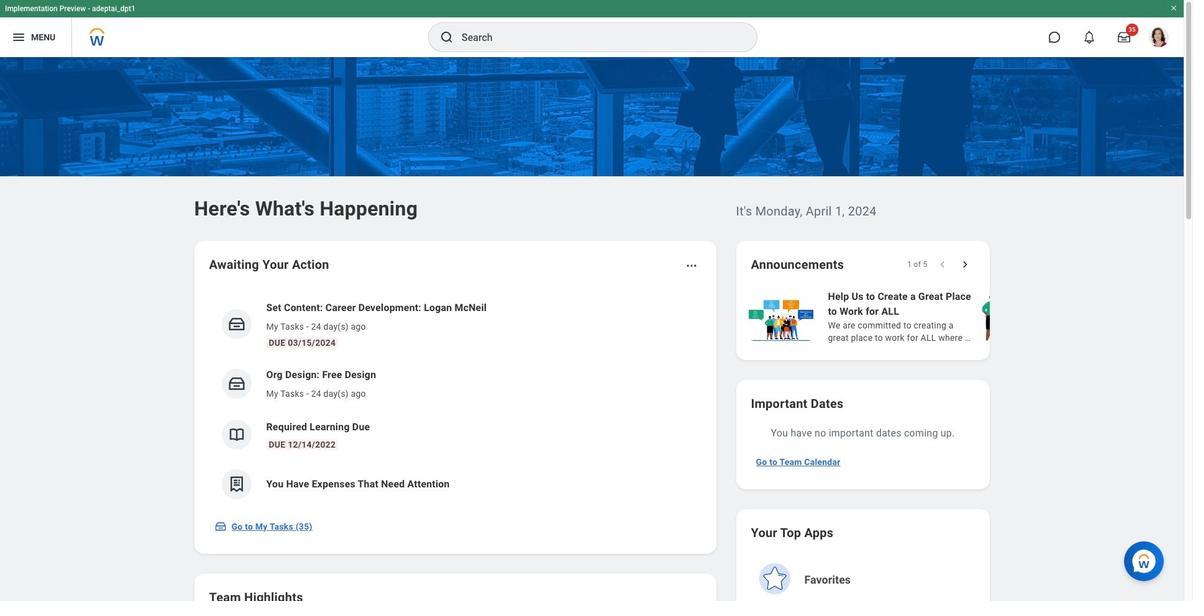 Task type: locate. For each thing, give the bounding box(es) containing it.
main content
[[0, 57, 1194, 602]]

justify image
[[11, 30, 26, 45]]

list
[[746, 288, 1194, 346], [209, 291, 702, 510]]

dashboard expenses image
[[227, 476, 246, 494]]

related actions image
[[685, 260, 698, 272]]

inbox image
[[227, 315, 246, 334], [227, 375, 246, 394], [214, 521, 227, 533]]

status
[[908, 260, 928, 270]]

0 vertical spatial inbox image
[[227, 315, 246, 334]]

banner
[[0, 0, 1184, 57]]

search image
[[440, 30, 455, 45]]

profile logan mcneil image
[[1150, 27, 1170, 50]]



Task type: vqa. For each thing, say whether or not it's contained in the screenshot.
Subtype at the left of the page
no



Task type: describe. For each thing, give the bounding box(es) containing it.
notifications large image
[[1084, 31, 1096, 44]]

0 horizontal spatial list
[[209, 291, 702, 510]]

inbox large image
[[1119, 31, 1131, 44]]

chevron right small image
[[959, 259, 971, 271]]

2 vertical spatial inbox image
[[214, 521, 227, 533]]

1 vertical spatial inbox image
[[227, 375, 246, 394]]

1 horizontal spatial list
[[746, 288, 1194, 346]]

Search Workday  search field
[[462, 24, 732, 51]]

close environment banner image
[[1171, 4, 1178, 12]]

chevron left small image
[[937, 259, 949, 271]]

book open image
[[227, 426, 246, 445]]



